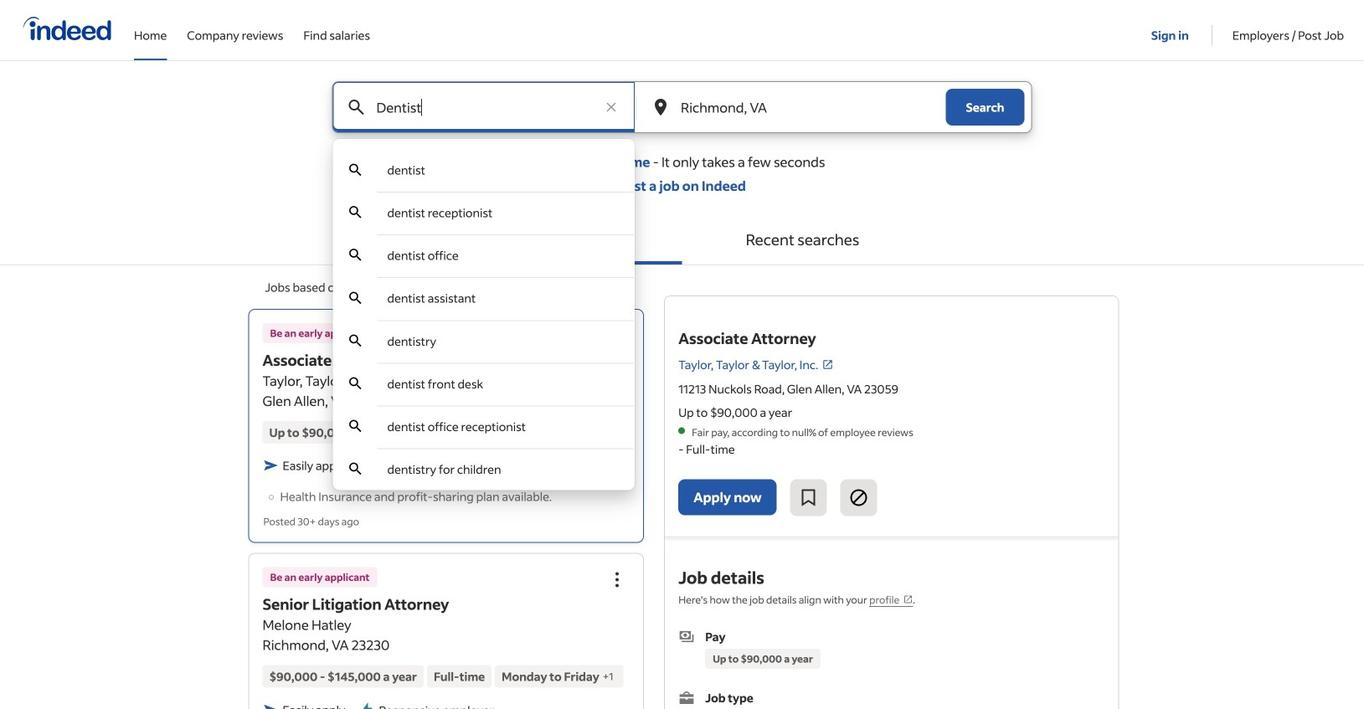 Task type: locate. For each thing, give the bounding box(es) containing it.
search suggestions list box
[[333, 149, 635, 491]]

Edit location text field
[[678, 82, 913, 132]]

job actions for senior litigation attorney is collapsed image
[[607, 570, 628, 590]]

None search field
[[319, 81, 1046, 491]]

main content
[[0, 81, 1364, 709]]

group
[[599, 317, 636, 354]]

clear what input image
[[603, 99, 620, 116]]

tab list
[[0, 214, 1364, 266]]



Task type: vqa. For each thing, say whether or not it's contained in the screenshot.
Clear location input image
no



Task type: describe. For each thing, give the bounding box(es) containing it.
not interested image
[[849, 488, 869, 508]]

taylor, taylor & taylor, inc. (opens in a new tab) image
[[822, 359, 834, 371]]

search: Job title, keywords, or company text field
[[373, 82, 595, 132]]

save this job image
[[799, 488, 819, 508]]

job preferences (opens in a new window) image
[[903, 595, 913, 605]]



